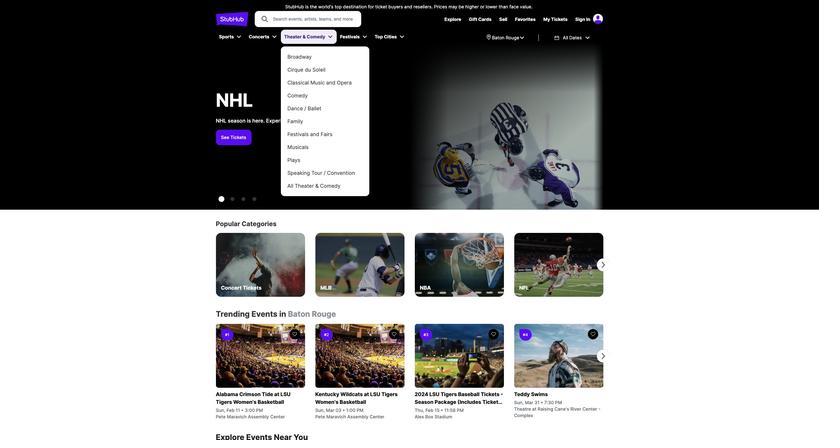Task type: vqa. For each thing, say whether or not it's contained in the screenshot.
PACERS on the bottom of page
no



Task type: describe. For each thing, give the bounding box(es) containing it.
cirque du soleil link
[[285, 62, 366, 77]]

baton rouge button
[[474, 30, 536, 46]]

sell link
[[499, 16, 508, 22]]

theater & comedy
[[284, 34, 325, 39]]

all dates
[[563, 35, 582, 40]]

assembly inside alabama crimson tide  at lsu tigers women's basketball sun, feb 11 • 3:00 pm pete maravich assembly center
[[248, 414, 269, 420]]

tide
[[262, 391, 273, 398]]

31
[[535, 400, 540, 406]]

0 vertical spatial is
[[305, 4, 309, 9]]

- inside 2024 lsu tigers baseball tickets - season package (includes tickets for all home games)
[[501, 391, 503, 398]]

pm inside kentucky wildcats  at lsu tigers women's basketball sun, mar 03 • 1:00 pm pete maravich assembly center
[[357, 408, 364, 413]]

for inside 2024 lsu tigers baseball tickets - season package (includes tickets for all home games)
[[415, 407, 422, 413]]

musicals
[[288, 144, 309, 151]]

convention
[[327, 170, 355, 176]]

mar inside the teddy swims sun, mar 31 • 7:30 pm theatre at raising cane's river center - complex
[[525, 400, 533, 406]]

wildcats
[[341, 391, 363, 398]]

mar inside kentucky wildcats  at lsu tigers women's basketball sun, mar 03 • 1:00 pm pete maravich assembly center
[[326, 408, 335, 413]]

gift
[[469, 16, 477, 22]]

dates
[[570, 35, 582, 40]]

destination
[[343, 4, 367, 9]]

0 - nhl image
[[218, 196, 224, 202]]

all theater & comedy link
[[285, 179, 366, 193]]

1:00
[[346, 408, 356, 413]]

basketball inside kentucky wildcats  at lsu tigers women's basketball sun, mar 03 • 1:00 pm pete maravich assembly center
[[340, 399, 366, 406]]

my tickets link
[[544, 16, 568, 22]]

sun, inside alabama crimson tide  at lsu tigers women's basketball sun, feb 11 • 3:00 pm pete maravich assembly center
[[216, 408, 225, 413]]

#3
[[424, 333, 429, 338]]

nhl for nhl season is here. experience the excitement live!
[[216, 117, 227, 124]]

#1
[[225, 333, 229, 338]]

all theater & comedy
[[288, 183, 341, 189]]

festivals for festivals
[[340, 34, 360, 39]]

11
[[236, 408, 240, 413]]

live!
[[333, 117, 343, 124]]

03
[[336, 408, 342, 413]]

speaking
[[288, 170, 310, 176]]

feb inside alabama crimson tide  at lsu tigers women's basketball sun, feb 11 • 3:00 pm pete maravich assembly center
[[227, 408, 235, 413]]

speaking tour / convention
[[288, 170, 355, 176]]

1 horizontal spatial /
[[324, 170, 326, 176]]

trending events in
[[216, 310, 286, 319]]

world's
[[318, 4, 334, 9]]

stubhub image
[[216, 11, 248, 27]]

classical
[[288, 79, 309, 86]]

top
[[335, 4, 342, 9]]

#4
[[523, 333, 528, 338]]

basketball inside alabama crimson tide  at lsu tigers women's basketball sun, feb 11 • 3:00 pm pete maravich assembly center
[[258, 399, 284, 406]]

• inside thu, feb 15 • 11:58 pm alex box stadium
[[441, 408, 443, 413]]

popular categories
[[216, 220, 277, 228]]

alex
[[415, 414, 424, 420]]

comedy inside comedy link
[[288, 92, 308, 99]]

mlb
[[321, 285, 332, 291]]

season
[[228, 117, 246, 124]]

mlb link
[[315, 233, 405, 297]]

opera
[[337, 79, 352, 86]]

plays link
[[285, 153, 366, 168]]

/ inside "link"
[[305, 105, 306, 112]]

cirque
[[288, 67, 303, 73]]

sports link
[[216, 30, 237, 44]]

festivals and fairs
[[288, 131, 333, 138]]

0 horizontal spatial and
[[310, 131, 319, 138]]

package
[[435, 399, 457, 406]]

sell
[[499, 16, 508, 22]]

1 vertical spatial theater
[[295, 183, 314, 189]]

fairs
[[321, 131, 333, 138]]

Search events, artists, teams, and more field
[[272, 16, 355, 23]]

kentucky
[[315, 391, 339, 398]]

festivals for festivals and fairs
[[288, 131, 309, 138]]

3:00
[[245, 408, 255, 413]]

all
[[423, 407, 429, 413]]

experience
[[266, 117, 294, 124]]

see tickets
[[221, 135, 246, 140]]

cards
[[478, 16, 492, 22]]

concerts
[[249, 34, 269, 39]]

categories
[[242, 220, 277, 228]]

concert tickets
[[221, 285, 262, 291]]

sign in
[[576, 16, 591, 22]]

0 vertical spatial theater
[[284, 34, 302, 39]]

pm inside thu, feb 15 • 11:58 pm alex box stadium
[[457, 408, 464, 413]]

concerts link
[[246, 30, 272, 44]]

events
[[252, 310, 278, 319]]

stubhub is the world's top destination for ticket buyers and resellers. prices may be higher or lower than face value.
[[285, 4, 533, 9]]

tickets for concert tickets
[[243, 285, 262, 291]]

2 - jonas brothers image
[[241, 197, 245, 201]]

see
[[221, 135, 229, 140]]

women's inside kentucky wildcats  at lsu tigers women's basketball sun, mar 03 • 1:00 pm pete maravich assembly center
[[315, 399, 339, 406]]

than
[[499, 4, 508, 9]]

complex
[[514, 413, 533, 419]]

river
[[571, 407, 582, 412]]

explore
[[445, 16, 461, 22]]

tigers inside kentucky wildcats  at lsu tigers women's basketball sun, mar 03 • 1:00 pm pete maravich assembly center
[[382, 391, 398, 398]]

soleil
[[313, 67, 326, 73]]

festivals and fairs link
[[285, 127, 366, 142]]

0 vertical spatial &
[[303, 34, 306, 39]]

popular
[[216, 220, 240, 228]]

may
[[449, 4, 458, 9]]

see tickets link
[[216, 130, 377, 145]]

stubhub
[[285, 4, 304, 9]]

at inside kentucky wildcats  at lsu tigers women's basketball sun, mar 03 • 1:00 pm pete maravich assembly center
[[364, 391, 369, 398]]

15
[[435, 408, 440, 413]]

theater & comedy link
[[281, 30, 328, 44]]

crimson
[[239, 391, 261, 398]]

teddy
[[514, 391, 530, 398]]

• inside kentucky wildcats  at lsu tigers women's basketball sun, mar 03 • 1:00 pm pete maravich assembly center
[[343, 408, 345, 413]]

explore link
[[445, 16, 461, 22]]

cane's
[[555, 407, 569, 412]]

tickets right baseball
[[481, 391, 500, 398]]

feb inside thu, feb 15 • 11:58 pm alex box stadium
[[426, 408, 434, 413]]

top cities link
[[372, 30, 400, 44]]

see tickets button
[[216, 130, 251, 145]]

maravich inside kentucky wildcats  at lsu tigers women's basketball sun, mar 03 • 1:00 pm pete maravich assembly center
[[326, 414, 346, 420]]

1 vertical spatial &
[[315, 183, 319, 189]]



Task type: locate. For each thing, give the bounding box(es) containing it.
0 horizontal spatial for
[[368, 4, 374, 9]]

/
[[305, 105, 306, 112], [324, 170, 326, 176]]

1 pete from the left
[[216, 414, 226, 420]]

thu,
[[415, 408, 424, 413]]

1 vertical spatial for
[[415, 407, 422, 413]]

pete inside kentucky wildcats  at lsu tigers women's basketball sun, mar 03 • 1:00 pm pete maravich assembly center
[[315, 414, 325, 420]]

comedy inside 'all theater & comedy' link
[[320, 183, 341, 189]]

1 nhl from the top
[[216, 90, 253, 112]]

at right wildcats
[[364, 391, 369, 398]]

0 horizontal spatial mar
[[326, 408, 335, 413]]

rouge
[[506, 35, 520, 40]]

1 vertical spatial -
[[599, 407, 601, 412]]

nba link
[[415, 233, 504, 297]]

1 feb from the left
[[227, 408, 235, 413]]

1 vertical spatial is
[[247, 117, 251, 124]]

and right buyers
[[404, 4, 412, 9]]

1 horizontal spatial tigers
[[382, 391, 398, 398]]

pm right 1:00
[[357, 408, 364, 413]]

assembly inside kentucky wildcats  at lsu tigers women's basketball sun, mar 03 • 1:00 pm pete maravich assembly center
[[347, 414, 369, 420]]

the
[[310, 4, 317, 9], [295, 117, 303, 124]]

1 horizontal spatial for
[[415, 407, 422, 413]]

lower
[[486, 4, 498, 9]]

0 horizontal spatial tigers
[[216, 399, 232, 406]]

1 horizontal spatial the
[[310, 4, 317, 9]]

lsu right tide
[[281, 391, 291, 398]]

2 horizontal spatial lsu
[[430, 391, 440, 398]]

sun, inside the teddy swims sun, mar 31 • 7:30 pm theatre at raising cane's river center - complex
[[514, 400, 524, 406]]

0 horizontal spatial women's
[[233, 399, 257, 406]]

and
[[404, 4, 412, 9], [326, 79, 336, 86], [310, 131, 319, 138]]

tour
[[312, 170, 322, 176]]

1 women's from the left
[[233, 399, 257, 406]]

pm right 11:58
[[457, 408, 464, 413]]

1 vertical spatial /
[[324, 170, 326, 176]]

ballet
[[308, 105, 321, 112]]

theater down speaking
[[295, 183, 314, 189]]

0 horizontal spatial at
[[274, 391, 279, 398]]

1 horizontal spatial is
[[305, 4, 309, 9]]

assembly down '3:00'
[[248, 414, 269, 420]]

festivals
[[340, 34, 360, 39], [288, 131, 309, 138]]

• inside the teddy swims sun, mar 31 • 7:30 pm theatre at raising cane's river center - complex
[[541, 400, 543, 406]]

raising
[[538, 407, 554, 412]]

0 horizontal spatial /
[[305, 105, 306, 112]]

maravich down 11
[[227, 414, 247, 420]]

tickets for my tickets
[[551, 16, 568, 22]]

basketball down wildcats
[[340, 399, 366, 406]]

lsu inside alabama crimson tide  at lsu tigers women's basketball sun, feb 11 • 3:00 pm pete maravich assembly center
[[281, 391, 291, 398]]

comedy inside theater & comedy link
[[307, 34, 325, 39]]

& down search events, artists, teams, and more "field"
[[303, 34, 306, 39]]

excitement
[[305, 117, 332, 124]]

1 horizontal spatial all
[[563, 35, 568, 40]]

dance / ballet
[[288, 105, 321, 112]]

nhl for nhl
[[216, 90, 253, 112]]

0 vertical spatial for
[[368, 4, 374, 9]]

at inside the teddy swims sun, mar 31 • 7:30 pm theatre at raising cane's river center - complex
[[532, 407, 537, 412]]

dance / ballet link
[[285, 101, 366, 116]]

1 horizontal spatial women's
[[315, 399, 339, 406]]

pm inside the teddy swims sun, mar 31 • 7:30 pm theatre at raising cane's river center - complex
[[555, 400, 562, 406]]

nhl left season
[[216, 117, 227, 124]]

1 horizontal spatial feb
[[426, 408, 434, 413]]

assembly
[[248, 414, 269, 420], [347, 414, 369, 420]]

tickets for see tickets
[[230, 135, 246, 140]]

11:58
[[445, 408, 456, 413]]

0 vertical spatial festivals
[[340, 34, 360, 39]]

baton rouge
[[492, 35, 520, 40]]

1 horizontal spatial sun,
[[315, 408, 325, 413]]

/ left ballet
[[305, 105, 306, 112]]

family
[[288, 118, 303, 125]]

theatre
[[514, 407, 531, 412]]

& down tour
[[315, 183, 319, 189]]

music
[[311, 79, 325, 86]]

gift cards
[[469, 16, 492, 22]]

1 - tycoon music festival image
[[230, 197, 234, 201]]

0 horizontal spatial center
[[270, 414, 285, 420]]

center inside the teddy swims sun, mar 31 • 7:30 pm theatre at raising cane's river center - complex
[[583, 407, 597, 412]]

2 horizontal spatial at
[[532, 407, 537, 412]]

is
[[305, 4, 309, 9], [247, 117, 251, 124]]

all for all theater & comedy
[[288, 183, 293, 189]]

sun, up theatre at the right of page
[[514, 400, 524, 406]]

1 vertical spatial and
[[326, 79, 336, 86]]

0 horizontal spatial sun,
[[216, 408, 225, 413]]

mar left 03
[[326, 408, 335, 413]]

0 vertical spatial the
[[310, 4, 317, 9]]

1 horizontal spatial festivals
[[340, 34, 360, 39]]

2 women's from the left
[[315, 399, 339, 406]]

tickets right see
[[230, 135, 246, 140]]

1 vertical spatial festivals
[[288, 131, 309, 138]]

tigers down the alabama at bottom
[[216, 399, 232, 406]]

lsu up season
[[430, 391, 440, 398]]

all down speaking
[[288, 183, 293, 189]]

- left teddy
[[501, 391, 503, 398]]

women's down crimson
[[233, 399, 257, 406]]

top cities
[[375, 34, 397, 39]]

lsu right wildcats
[[370, 391, 380, 398]]

0 vertical spatial -
[[501, 391, 503, 398]]

2 horizontal spatial tigers
[[441, 391, 457, 398]]

all inside 'all theater & comedy' link
[[288, 183, 293, 189]]

pete down kentucky
[[315, 414, 325, 420]]

2 horizontal spatial and
[[404, 4, 412, 9]]

1 basketball from the left
[[258, 399, 284, 406]]

comedy down search events, artists, teams, and more "field"
[[307, 34, 325, 39]]

women's
[[233, 399, 257, 406], [315, 399, 339, 406]]

0 horizontal spatial -
[[501, 391, 503, 398]]

comedy
[[307, 34, 325, 39], [288, 92, 308, 99], [320, 183, 341, 189]]

assembly down 1:00
[[347, 414, 369, 420]]

here.
[[252, 117, 265, 124]]

2 vertical spatial comedy
[[320, 183, 341, 189]]

#2
[[324, 333, 329, 338]]

buyers
[[389, 4, 403, 9]]

for left "ticket"
[[368, 4, 374, 9]]

2 lsu from the left
[[370, 391, 380, 398]]

sun, down the alabama at bottom
[[216, 408, 225, 413]]

2 horizontal spatial center
[[583, 407, 597, 412]]

stadium
[[435, 414, 453, 420]]

lsu inside 2024 lsu tigers baseball tickets - season package (includes tickets for all home games)
[[430, 391, 440, 398]]

tickets inside button
[[230, 135, 246, 140]]

classical music and opera
[[288, 79, 352, 86]]

0 vertical spatial nhl
[[216, 90, 253, 112]]

- inside the teddy swims sun, mar 31 • 7:30 pm theatre at raising cane's river center - complex
[[599, 407, 601, 412]]

broadway link
[[285, 49, 366, 64]]

tickets right my at the right of page
[[551, 16, 568, 22]]

baseball
[[458, 391, 480, 398]]

favorites link
[[515, 16, 536, 22]]

1 horizontal spatial pete
[[315, 414, 325, 420]]

higher
[[466, 4, 479, 9]]

musicals link
[[285, 140, 366, 155]]

1 vertical spatial the
[[295, 117, 303, 124]]

and left fairs
[[310, 131, 319, 138]]

1 vertical spatial mar
[[326, 408, 335, 413]]

1 horizontal spatial center
[[370, 414, 385, 420]]

my tickets
[[544, 16, 568, 22]]

maravich inside alabama crimson tide  at lsu tigers women's basketball sun, feb 11 • 3:00 pm pete maravich assembly center
[[227, 414, 247, 420]]

0 horizontal spatial feb
[[227, 408, 235, 413]]

pm up cane's
[[555, 400, 562, 406]]

3 lsu from the left
[[430, 391, 440, 398]]

• right 03
[[343, 408, 345, 413]]

swims
[[531, 391, 548, 398]]

3 - tom segura image
[[252, 197, 256, 201]]

alabama
[[216, 391, 238, 398]]

0 horizontal spatial &
[[303, 34, 306, 39]]

sign in link
[[576, 16, 591, 22]]

1 horizontal spatial mar
[[525, 400, 533, 406]]

all
[[563, 35, 568, 40], [288, 183, 293, 189]]

pm right '3:00'
[[256, 408, 263, 413]]

women's down kentucky
[[315, 399, 339, 406]]

tigers left 2024
[[382, 391, 398, 398]]

ticket
[[375, 4, 387, 9]]

nfl link
[[514, 233, 603, 297]]

• inside alabama crimson tide  at lsu tigers women's basketball sun, feb 11 • 3:00 pm pete maravich assembly center
[[241, 408, 244, 413]]

the down dance
[[295, 117, 303, 124]]

games)
[[446, 407, 466, 413]]

2 nhl from the top
[[216, 117, 227, 124]]

1 assembly from the left
[[248, 414, 269, 420]]

all for all dates
[[563, 35, 568, 40]]

1 horizontal spatial at
[[364, 391, 369, 398]]

sun,
[[514, 400, 524, 406], [216, 408, 225, 413], [315, 408, 325, 413]]

basketball down tide
[[258, 399, 284, 406]]

tickets right concert
[[243, 285, 262, 291]]

basketball
[[258, 399, 284, 406], [340, 399, 366, 406]]

at
[[274, 391, 279, 398], [364, 391, 369, 398], [532, 407, 537, 412]]

maravich
[[227, 414, 247, 420], [326, 414, 346, 420]]

sun, down kentucky
[[315, 408, 325, 413]]

1 horizontal spatial basketball
[[340, 399, 366, 406]]

pete inside alabama crimson tide  at lsu tigers women's basketball sun, feb 11 • 3:00 pm pete maravich assembly center
[[216, 414, 226, 420]]

center
[[583, 407, 597, 412], [270, 414, 285, 420], [370, 414, 385, 420]]

festivals left top
[[340, 34, 360, 39]]

tigers
[[382, 391, 398, 398], [441, 391, 457, 398], [216, 399, 232, 406]]

/ right tour
[[324, 170, 326, 176]]

mar
[[525, 400, 533, 406], [326, 408, 335, 413]]

1 horizontal spatial &
[[315, 183, 319, 189]]

1 maravich from the left
[[227, 414, 247, 420]]

alabama crimson tide  at lsu tigers women's basketball sun, feb 11 • 3:00 pm pete maravich assembly center
[[216, 391, 291, 420]]

0 horizontal spatial basketball
[[258, 399, 284, 406]]

the left world's at the left of page
[[310, 4, 317, 9]]

or
[[480, 4, 485, 9]]

• right 31
[[541, 400, 543, 406]]

center inside alabama crimson tide  at lsu tigers women's basketball sun, feb 11 • 3:00 pm pete maravich assembly center
[[270, 414, 285, 420]]

thu, feb 15 • 11:58 pm alex box stadium
[[415, 408, 464, 420]]

0 horizontal spatial lsu
[[281, 391, 291, 398]]

at down 31
[[532, 407, 537, 412]]

tigers up package
[[441, 391, 457, 398]]

box
[[425, 414, 434, 420]]

nba
[[420, 285, 431, 291]]

in
[[586, 16, 591, 22]]

1 vertical spatial comedy
[[288, 92, 308, 99]]

sign
[[576, 16, 585, 22]]

broadway
[[288, 54, 312, 60]]

1 vertical spatial nhl
[[216, 117, 227, 124]]

1 horizontal spatial maravich
[[326, 414, 346, 420]]

tigers inside alabama crimson tide  at lsu tigers women's basketball sun, feb 11 • 3:00 pm pete maravich assembly center
[[216, 399, 232, 406]]

feb up box
[[426, 408, 434, 413]]

center inside kentucky wildcats  at lsu tigers women's basketball sun, mar 03 • 1:00 pm pete maravich assembly center
[[370, 414, 385, 420]]

2 basketball from the left
[[340, 399, 366, 406]]

comedy down speaking tour / convention link
[[320, 183, 341, 189]]

face
[[510, 4, 519, 9]]

is right stubhub
[[305, 4, 309, 9]]

2 maravich from the left
[[326, 414, 346, 420]]

feb left 11
[[227, 408, 235, 413]]

2 vertical spatial and
[[310, 131, 319, 138]]

2 assembly from the left
[[347, 414, 369, 420]]

du
[[305, 67, 311, 73]]

0 horizontal spatial all
[[288, 183, 293, 189]]

at right tide
[[274, 391, 279, 398]]

• right 11
[[241, 408, 244, 413]]

pm inside alabama crimson tide  at lsu tigers women's basketball sun, feb 11 • 3:00 pm pete maravich assembly center
[[256, 408, 263, 413]]

0 vertical spatial /
[[305, 105, 306, 112]]

1 lsu from the left
[[281, 391, 291, 398]]

pete down the alabama at bottom
[[216, 414, 226, 420]]

0 horizontal spatial is
[[247, 117, 251, 124]]

maravich down 03
[[326, 414, 346, 420]]

mar left 31
[[525, 400, 533, 406]]

1 horizontal spatial -
[[599, 407, 601, 412]]

tigers inside 2024 lsu tigers baseball tickets - season package (includes tickets for all home games)
[[441, 391, 457, 398]]

tickets right (includes
[[483, 399, 501, 406]]

0 horizontal spatial festivals
[[288, 131, 309, 138]]

women's inside alabama crimson tide  at lsu tigers women's basketball sun, feb 11 • 3:00 pm pete maravich assembly center
[[233, 399, 257, 406]]

2 feb from the left
[[426, 408, 434, 413]]

comedy down classical
[[288, 92, 308, 99]]

0 horizontal spatial the
[[295, 117, 303, 124]]

family link
[[285, 114, 366, 129]]

1 vertical spatial all
[[288, 183, 293, 189]]

plays
[[288, 157, 300, 163]]

• right 15
[[441, 408, 443, 413]]

speaking tour / convention link
[[285, 166, 366, 181]]

2 pete from the left
[[315, 414, 325, 420]]

1 horizontal spatial and
[[326, 79, 336, 86]]

1 horizontal spatial lsu
[[370, 391, 380, 398]]

0 horizontal spatial maravich
[[227, 414, 247, 420]]

0 vertical spatial and
[[404, 4, 412, 9]]

- right river
[[599, 407, 601, 412]]

is left the "here."
[[247, 117, 251, 124]]

nhl up season
[[216, 90, 253, 112]]

kentucky wildcats  at lsu tigers women's basketball sun, mar 03 • 1:00 pm pete maravich assembly center
[[315, 391, 398, 420]]

dance
[[288, 105, 303, 112]]

1 horizontal spatial assembly
[[347, 414, 369, 420]]

0 vertical spatial mar
[[525, 400, 533, 406]]

concert
[[221, 285, 242, 291]]

lsu inside kentucky wildcats  at lsu tigers women's basketball sun, mar 03 • 1:00 pm pete maravich assembly center
[[370, 391, 380, 398]]

festivals up musicals
[[288, 131, 309, 138]]

prices
[[434, 4, 447, 9]]

sports
[[219, 34, 234, 39]]

0 horizontal spatial pete
[[216, 414, 226, 420]]

and right music
[[326, 79, 336, 86]]

top
[[375, 34, 383, 39]]

0 horizontal spatial assembly
[[248, 414, 269, 420]]

all left dates
[[563, 35, 568, 40]]

-
[[501, 391, 503, 398], [599, 407, 601, 412]]

0 vertical spatial all
[[563, 35, 568, 40]]

my
[[544, 16, 550, 22]]

theater up broadway
[[284, 34, 302, 39]]

at inside alabama crimson tide  at lsu tigers women's basketball sun, feb 11 • 3:00 pm pete maravich assembly center
[[274, 391, 279, 398]]

2 horizontal spatial sun,
[[514, 400, 524, 406]]

for up alex
[[415, 407, 422, 413]]

sun, inside kentucky wildcats  at lsu tigers women's basketball sun, mar 03 • 1:00 pm pete maravich assembly center
[[315, 408, 325, 413]]

baton
[[492, 35, 505, 40]]

0 vertical spatial comedy
[[307, 34, 325, 39]]



